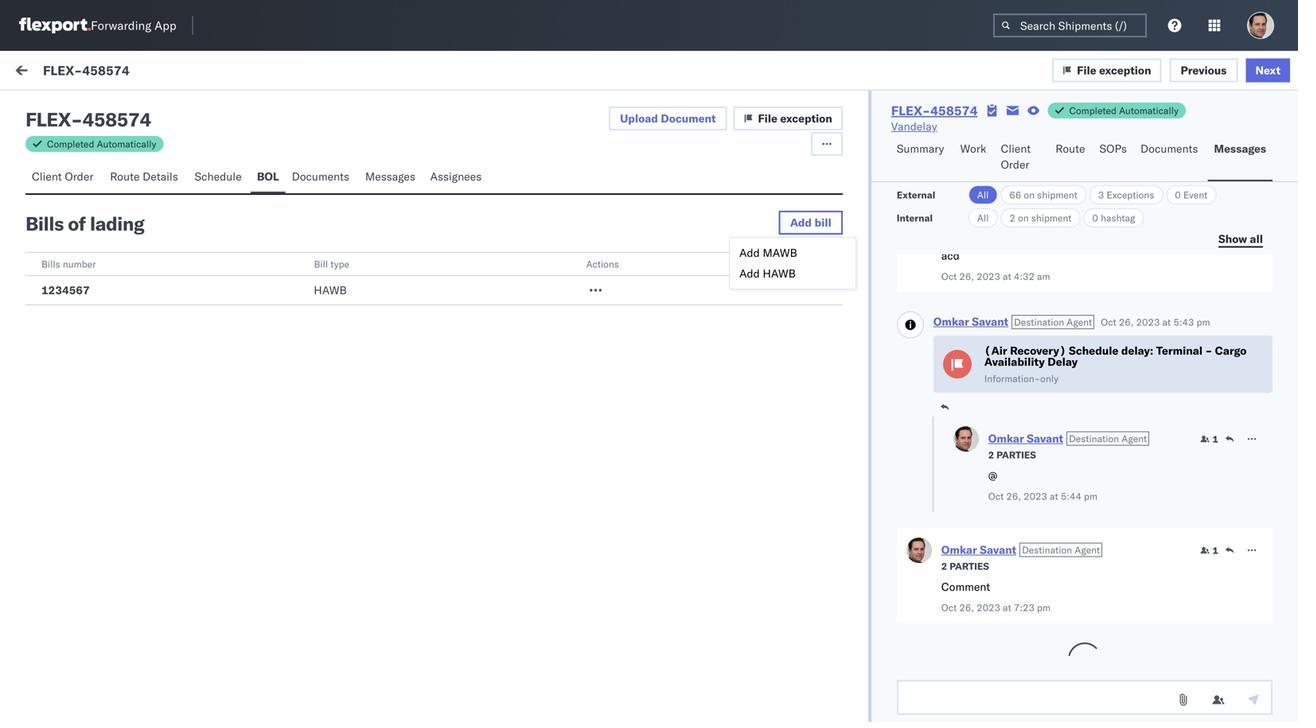 Task type: locate. For each thing, give the bounding box(es) containing it.
458574 up vandelay
[[931, 103, 978, 119]]

3 flex- 458574 from the top
[[1002, 607, 1077, 621]]

0 horizontal spatial parties
[[950, 561, 989, 573]]

26, left 5:44
[[1007, 491, 1021, 503]]

0
[[1175, 189, 1181, 201], [1093, 212, 1098, 224]]

automatically up sops
[[1119, 105, 1179, 117]]

1 (0) from the left
[[70, 101, 91, 115]]

on right 66
[[1024, 189, 1035, 201]]

schedule inside (air recovery) schedule delay: terminal - cargo availability delay information-only
[[1069, 344, 1119, 358]]

my work
[[16, 61, 87, 83]]

0 horizontal spatial pm
[[1037, 602, 1051, 614]]

2 1 from the top
[[1213, 545, 1219, 557]]

2 all button from the top
[[969, 209, 998, 228]]

agent up "delay"
[[1067, 316, 1092, 328]]

route inside button
[[110, 170, 140, 183]]

2 up comment
[[942, 561, 947, 573]]

1 horizontal spatial am
[[1037, 271, 1050, 283]]

2023 inside acd oct 26, 2023 at 4:32 am
[[977, 271, 1001, 283]]

1 horizontal spatial 2
[[989, 449, 994, 461]]

omkar savant button up @
[[989, 432, 1064, 446]]

route left sops
[[1056, 142, 1085, 156]]

destination up 5:44
[[1069, 433, 1119, 445]]

1 horizontal spatial completed automatically
[[1070, 105, 1179, 117]]

1 vertical spatial all
[[977, 212, 989, 224]]

omkar savant for oct 26, 2023, 7:22 pm edt
[[77, 172, 148, 186]]

bol button
[[251, 162, 285, 193]]

internal inside button
[[107, 101, 146, 115]]

pm
[[1197, 316, 1210, 328], [1084, 491, 1098, 503], [1037, 602, 1051, 614]]

route details
[[110, 170, 178, 183]]

0 vertical spatial external
[[25, 101, 67, 115]]

-
[[71, 107, 82, 131], [721, 185, 728, 199], [721, 257, 728, 271], [1206, 344, 1213, 358]]

all left 66
[[977, 189, 989, 201]]

pm right 5:44
[[1084, 491, 1098, 503]]

0 horizontal spatial exception
[[780, 111, 832, 125]]

0 vertical spatial add
[[790, 216, 812, 230]]

1 horizontal spatial automatically
[[1119, 105, 1179, 117]]

1 flex- 458574 from the top
[[1002, 185, 1077, 199]]

bills for bills number
[[41, 258, 60, 270]]

1 horizontal spatial route
[[1056, 142, 1085, 156]]

omkar savant button up (air
[[934, 315, 1009, 329]]

1 button for comment
[[1200, 545, 1219, 557]]

schedule down 1366815
[[1069, 344, 1119, 358]]

oct
[[439, 185, 457, 199], [942, 271, 957, 283], [1101, 316, 1117, 328], [989, 491, 1004, 503], [942, 602, 957, 614]]

(air
[[985, 344, 1008, 358]]

documents right bol
[[292, 170, 349, 183]]

work right import
[[154, 65, 181, 79]]

1 horizontal spatial client order
[[1001, 142, 1031, 172]]

0 vertical spatial 0
[[1175, 189, 1181, 201]]

1 all from the top
[[977, 189, 989, 201]]

order down related
[[1001, 158, 1030, 172]]

3
[[1098, 189, 1104, 201]]

26, inside acd oct 26, 2023 at 4:32 am
[[960, 271, 974, 283]]

omkar savant button up comment
[[942, 543, 1017, 557]]

at inside @ oct 26, 2023 at 5:44 pm
[[1050, 491, 1059, 503]]

internal down summary 'button' at top
[[897, 212, 933, 224]]

acd oct 26, 2023 at 4:32 am
[[942, 249, 1050, 283]]

2 vertical spatial destination
[[1022, 544, 1072, 556]]

oct inside acd oct 26, 2023 at 4:32 am
[[942, 271, 957, 283]]

hawb down bill type
[[314, 283, 347, 297]]

26, inside @ oct 26, 2023 at 5:44 pm
[[1007, 491, 1021, 503]]

2 down 66
[[1010, 212, 1016, 224]]

flex-458574
[[43, 62, 130, 78], [891, 103, 978, 119]]

1 horizontal spatial documents button
[[1134, 135, 1208, 182]]

0 vertical spatial file
[[1077, 63, 1097, 77]]

1 vertical spatial automatically
[[97, 138, 156, 150]]

1 vertical spatial work
[[960, 142, 987, 156]]

1 vertical spatial destination
[[1069, 433, 1119, 445]]

1 vertical spatial internal
[[897, 212, 933, 224]]

schedule
[[195, 170, 242, 183], [1069, 344, 1119, 358]]

2023 for @
[[1024, 491, 1048, 503]]

1 horizontal spatial schedule
[[1069, 344, 1119, 358]]

parties for @
[[997, 449, 1036, 461]]

0 vertical spatial 2 parties button
[[989, 448, 1036, 462]]

26, down comment
[[960, 602, 974, 614]]

0 horizontal spatial internal
[[107, 101, 146, 115]]

1 horizontal spatial messages button
[[1208, 135, 1273, 182]]

work
[[154, 65, 181, 79], [960, 142, 987, 156]]

0 vertical spatial flex-458574
[[43, 62, 130, 78]]

external down summary 'button' at top
[[897, 189, 936, 201]]

at left 7:23
[[1003, 602, 1012, 614]]

0 for 0 event
[[1175, 189, 1181, 201]]

messages for rightmost messages button
[[1214, 142, 1267, 156]]

0 horizontal spatial order
[[65, 170, 93, 183]]

oct down acd
[[942, 271, 957, 283]]

66
[[1010, 189, 1022, 201]]

hawb down mawb
[[763, 267, 796, 281]]

savant down lading
[[114, 244, 148, 258]]

flex-458574 up vandelay
[[891, 103, 978, 119]]

oct 26, 2023 at 5:43 pm
[[1101, 316, 1210, 328]]

2 on shipment
[[1010, 212, 1072, 224]]

client order down message
[[32, 170, 93, 183]]

all button for 66
[[969, 185, 998, 205]]

file right 'document'
[[758, 111, 778, 125]]

0 horizontal spatial file exception
[[758, 111, 832, 125]]

exception
[[1099, 63, 1152, 77], [780, 111, 832, 125]]

client for left client order button
[[32, 170, 62, 183]]

5:44
[[1061, 491, 1082, 503]]

1 vertical spatial schedule
[[1069, 344, 1119, 358]]

resize handle column header
[[413, 133, 432, 723], [695, 133, 714, 723], [976, 133, 995, 723], [1258, 133, 1277, 723]]

client order
[[1001, 142, 1031, 172], [32, 170, 93, 183]]

2 parties up @
[[989, 449, 1036, 461]]

0 horizontal spatial documents
[[292, 170, 349, 183]]

morale!
[[302, 271, 339, 285]]

0 horizontal spatial work
[[46, 61, 87, 83]]

26, inside comment oct 26, 2023 at 7:23 pm
[[960, 602, 974, 614]]

work for related
[[1039, 138, 1060, 150]]

1 vertical spatial on
[[1018, 212, 1029, 224]]

external inside button
[[25, 101, 67, 115]]

1 vertical spatial 1 button
[[1200, 545, 1219, 557]]

route inside "button"
[[1056, 142, 1085, 156]]

schedule inside button
[[195, 170, 242, 183]]

2 omkar savant from the top
[[77, 244, 148, 258]]

oct inside @ oct 26, 2023 at 5:44 pm
[[989, 491, 1004, 503]]

2 horizontal spatial 2
[[1010, 212, 1016, 224]]

bills
[[25, 212, 64, 236], [41, 258, 60, 270]]

work left related
[[960, 142, 987, 156]]

0 event
[[1175, 189, 1208, 201]]

savant
[[114, 172, 148, 186], [114, 244, 148, 258], [972, 315, 1009, 329], [1027, 432, 1064, 446], [980, 543, 1017, 557]]

omkar
[[77, 172, 111, 186], [77, 244, 111, 258], [934, 315, 969, 329], [989, 432, 1024, 446], [942, 543, 977, 557]]

1 vertical spatial route
[[110, 170, 140, 183]]

2 for comment
[[942, 561, 947, 573]]

filing
[[72, 271, 97, 285]]

am right i
[[54, 271, 69, 285]]

0 vertical spatial shipment
[[1037, 189, 1078, 201]]

import work button
[[112, 51, 187, 94]]

all button
[[969, 185, 998, 205], [969, 209, 998, 228]]

26, up delay:
[[1119, 316, 1134, 328]]

2 parties button for @
[[989, 448, 1036, 462]]

(0) up message
[[70, 101, 91, 115]]

all up acd oct 26, 2023 at 4:32 am
[[977, 212, 989, 224]]

client down message
[[32, 170, 62, 183]]

2 flex- 458574 from the top
[[1002, 504, 1077, 517]]

internal for internal
[[897, 212, 933, 224]]

client right the work button
[[1001, 142, 1031, 156]]

1 horizontal spatial client order button
[[995, 135, 1049, 182]]

1 horizontal spatial pm
[[1084, 491, 1098, 503]]

am right the 4:32
[[1037, 271, 1050, 283]]

completed up the item/shipment
[[1070, 105, 1117, 117]]

1 vertical spatial omkar savant button
[[989, 432, 1064, 446]]

documents button up 0 event
[[1134, 135, 1208, 182]]

1 vertical spatial 2
[[989, 449, 994, 461]]

1 vertical spatial file
[[758, 111, 778, 125]]

0 horizontal spatial messages
[[365, 170, 415, 183]]

2023 inside @ oct 26, 2023 at 5:44 pm
[[1024, 491, 1048, 503]]

omkar savant up lading
[[77, 172, 148, 186]]

1 vertical spatial add
[[740, 246, 760, 260]]

2 1 button from the top
[[1200, 545, 1219, 557]]

destination down 5:44
[[1022, 544, 1072, 556]]

agent down 5:44
[[1075, 544, 1100, 556]]

destination
[[1014, 316, 1064, 328], [1069, 433, 1119, 445], [1022, 544, 1072, 556]]

2 up @
[[989, 449, 994, 461]]

all button up acd oct 26, 2023 at 4:32 am
[[969, 209, 998, 228]]

1 vertical spatial bills
[[41, 258, 60, 270]]

0 left event
[[1175, 189, 1181, 201]]

2 all from the top
[[977, 212, 989, 224]]

None text field
[[897, 681, 1273, 716]]

schedule left bol
[[195, 170, 242, 183]]

external for external
[[897, 189, 936, 201]]

pm right 7:23
[[1037, 602, 1051, 614]]

order down message
[[65, 170, 93, 183]]

documents button right bol
[[285, 162, 359, 193]]

on down 66
[[1018, 212, 1029, 224]]

flexport. image
[[19, 18, 91, 33]]

omkar savant
[[77, 172, 148, 186], [77, 244, 148, 258]]

2 vertical spatial agent
[[1075, 544, 1100, 556]]

agent down (air recovery) schedule delay: terminal - cargo availability delay information-only
[[1122, 433, 1147, 445]]

0 vertical spatial bills
[[25, 212, 64, 236]]

0 vertical spatial 1 button
[[1200, 433, 1219, 446]]

order
[[1001, 158, 1030, 172], [65, 170, 93, 183]]

1 omkar savant from the top
[[77, 172, 148, 186]]

0 horizontal spatial work
[[154, 65, 181, 79]]

parties for comment
[[950, 561, 989, 573]]

1 horizontal spatial external
[[897, 189, 936, 201]]

2 parties button
[[989, 448, 1036, 462], [942, 559, 989, 573]]

at for comment
[[1003, 602, 1012, 614]]

0 vertical spatial 1
[[1213, 433, 1219, 445]]

omkar savant destination agent
[[934, 315, 1092, 329], [989, 432, 1147, 446], [942, 543, 1100, 557]]

at inside comment oct 26, 2023 at 7:23 pm
[[1003, 602, 1012, 614]]

external
[[25, 101, 67, 115], [897, 189, 936, 201]]

improve
[[234, 271, 274, 285]]

1 for comment
[[1213, 545, 1219, 557]]

bills left of
[[25, 212, 64, 236]]

at left 5:44
[[1050, 491, 1059, 503]]

2 vertical spatial add
[[740, 267, 760, 281]]

0 vertical spatial 2 parties
[[989, 449, 1036, 461]]

completed automatically up sops
[[1070, 105, 1179, 117]]

2023 down comment
[[977, 602, 1001, 614]]

1 vertical spatial 2 parties
[[942, 561, 989, 573]]

1 horizontal spatial work
[[960, 142, 987, 156]]

client order for left client order button
[[32, 170, 93, 183]]

internal down import
[[107, 101, 146, 115]]

work right related
[[1039, 138, 1060, 150]]

route
[[1056, 142, 1085, 156], [110, 170, 140, 183]]

2023 left the 4:32
[[977, 271, 1001, 283]]

route left details
[[110, 170, 140, 183]]

previous
[[1181, 63, 1227, 77]]

1 horizontal spatial documents
[[1141, 142, 1198, 156]]

0 vertical spatial completed
[[1070, 105, 1117, 117]]

1 vertical spatial flex-458574
[[891, 103, 978, 119]]

destination up recovery)
[[1014, 316, 1064, 328]]

(0) down import work button
[[149, 101, 169, 115]]

automatically
[[1119, 105, 1179, 117], [97, 138, 156, 150]]

at for acd
[[1003, 271, 1012, 283]]

0 horizontal spatial am
[[54, 271, 69, 285]]

agent
[[1067, 316, 1092, 328], [1122, 433, 1147, 445], [1075, 544, 1100, 556]]

next
[[1256, 63, 1281, 77]]

1 vertical spatial 1
[[1213, 545, 1219, 557]]

0 left hashtag
[[1093, 212, 1098, 224]]

parties up @
[[997, 449, 1036, 461]]

omkar savant button for @
[[989, 432, 1064, 446]]

0 vertical spatial all button
[[969, 185, 998, 205]]

parties up comment
[[950, 561, 989, 573]]

item/shipment
[[1062, 138, 1127, 150]]

sops button
[[1093, 135, 1134, 182]]

0 vertical spatial documents
[[1141, 142, 1198, 156]]

at
[[1003, 271, 1012, 283], [1163, 316, 1171, 328], [1050, 491, 1059, 503], [1003, 602, 1012, 614]]

0 vertical spatial flex- 458574
[[1002, 185, 1077, 199]]

0 vertical spatial omkar savant
[[77, 172, 148, 186]]

parties
[[997, 449, 1036, 461], [950, 561, 989, 573]]

0 vertical spatial schedule
[[195, 170, 242, 183]]

1 1 button from the top
[[1200, 433, 1219, 446]]

related
[[1003, 138, 1036, 150]]

0 vertical spatial messages
[[1214, 142, 1267, 156]]

external down the my work
[[25, 101, 67, 115]]

1 all button from the top
[[969, 185, 998, 205]]

omkar savant down lading
[[77, 244, 148, 258]]

number
[[63, 258, 96, 270]]

edt
[[561, 185, 582, 199]]

2 vertical spatial omkar savant button
[[942, 543, 1017, 557]]

458574 right 7:23
[[1036, 607, 1077, 621]]

oct for comment
[[942, 602, 957, 614]]

oct down comment
[[942, 602, 957, 614]]

0 vertical spatial route
[[1056, 142, 1085, 156]]

completed down flex - 458574
[[47, 138, 94, 150]]

0 horizontal spatial completed
[[47, 138, 94, 150]]

1 horizontal spatial parties
[[997, 449, 1036, 461]]

pm right 5:43
[[1197, 316, 1210, 328]]

delay
[[1048, 355, 1078, 369]]

0 vertical spatial completed automatically
[[1070, 105, 1179, 117]]

savant up comment oct 26, 2023 at 7:23 pm
[[980, 543, 1017, 557]]

am
[[1037, 271, 1050, 283], [54, 271, 69, 285]]

bill
[[314, 258, 328, 270]]

savant up @ oct 26, 2023 at 5:44 pm
[[1027, 432, 1064, 446]]

pm for comment
[[1037, 602, 1051, 614]]

am inside acd oct 26, 2023 at 4:32 am
[[1037, 271, 1050, 283]]

26, for @
[[1007, 491, 1021, 503]]

1 vertical spatial agent
[[1122, 433, 1147, 445]]

internal
[[107, 101, 146, 115], [897, 212, 933, 224]]

omkar savant button for comment
[[942, 543, 1017, 557]]

@
[[989, 469, 998, 483]]

1 horizontal spatial completed
[[1070, 105, 1117, 117]]

0 horizontal spatial completed automatically
[[47, 138, 156, 150]]

bills up i
[[41, 258, 60, 270]]

agent for comment
[[1075, 544, 1100, 556]]

2
[[1010, 212, 1016, 224], [989, 449, 994, 461], [942, 561, 947, 573]]

1 vertical spatial completed automatically
[[47, 138, 156, 150]]

pm inside comment oct 26, 2023 at 7:23 pm
[[1037, 602, 1051, 614]]

completed automatically down flex - 458574
[[47, 138, 156, 150]]

terminal
[[1156, 344, 1203, 358]]

pm inside @ oct 26, 2023 at 5:44 pm
[[1084, 491, 1098, 503]]

1 vertical spatial documents
[[292, 170, 349, 183]]

2 (0) from the left
[[149, 101, 169, 115]]

2 parties up comment
[[942, 561, 989, 573]]

1 vertical spatial messages
[[365, 170, 415, 183]]

0 horizontal spatial 2
[[942, 561, 947, 573]]

flex
[[25, 107, 71, 131]]

flex-458574 down forwarding app link
[[43, 62, 130, 78]]

client order up 66
[[1001, 142, 1031, 172]]

shipment up "2 on shipment"
[[1037, 189, 1078, 201]]

of
[[68, 212, 86, 236]]

at left the 4:32
[[1003, 271, 1012, 283]]

2 resize handle column header from the left
[[695, 133, 714, 723]]

1 vertical spatial file exception
[[758, 111, 832, 125]]

add inside button
[[790, 216, 812, 230]]

0 vertical spatial work
[[154, 65, 181, 79]]

1 vertical spatial client
[[32, 170, 62, 183]]

add mawb add hawb
[[740, 246, 797, 281]]

all button left 66
[[969, 185, 998, 205]]

2023 left 5:44
[[1024, 491, 1048, 503]]

0 vertical spatial hawb
[[763, 267, 796, 281]]

file exception
[[1077, 63, 1152, 77], [758, 111, 832, 125]]

client order button up 66
[[995, 135, 1049, 182]]

all
[[977, 189, 989, 201], [977, 212, 989, 224]]

0 vertical spatial internal
[[107, 101, 146, 115]]

2 parties button for comment
[[942, 559, 989, 573]]

at inside acd oct 26, 2023 at 4:32 am
[[1003, 271, 1012, 283]]

0 horizontal spatial external
[[25, 101, 67, 115]]

0 vertical spatial omkar savant button
[[934, 315, 1009, 329]]

destination for @
[[1069, 433, 1119, 445]]

work for my
[[46, 61, 87, 83]]

add bill
[[790, 216, 832, 230]]

omkar savant destination agent up @ oct 26, 2023 at 5:44 pm
[[989, 432, 1147, 446]]

at left 5:43
[[1163, 316, 1171, 328]]

type
[[330, 258, 349, 270]]

1 horizontal spatial exception
[[1099, 63, 1152, 77]]

client for right client order button
[[1001, 142, 1031, 156]]

2 vertical spatial omkar savant destination agent
[[942, 543, 1100, 557]]

(0)
[[70, 101, 91, 115], [149, 101, 169, 115]]

documents
[[1141, 142, 1198, 156], [292, 170, 349, 183]]

next button
[[1246, 58, 1290, 82]]

pm for @
[[1084, 491, 1098, 503]]

client order button down message
[[25, 162, 104, 193]]

2 parties button up @
[[989, 448, 1036, 462]]

shipment for 2 on shipment
[[1031, 212, 1072, 224]]

3 exceptions
[[1098, 189, 1155, 201]]

1 vertical spatial 2 parties button
[[942, 559, 989, 573]]

1 vertical spatial pm
[[1084, 491, 1098, 503]]

1 vertical spatial flex- 458574
[[1002, 504, 1077, 517]]

hawb
[[763, 267, 796, 281], [314, 283, 347, 297]]

oct inside comment oct 26, 2023 at 7:23 pm
[[942, 602, 957, 614]]

show all
[[1219, 232, 1263, 246]]

2 vertical spatial 2
[[942, 561, 947, 573]]

26, down acd
[[960, 271, 974, 283]]

all button for 2
[[969, 209, 998, 228]]

oct down assignees
[[439, 185, 457, 199]]

documents up 0 event
[[1141, 142, 1198, 156]]

458574 up "2 on shipment"
[[1036, 185, 1077, 199]]

2023 inside comment oct 26, 2023 at 7:23 pm
[[977, 602, 1001, 614]]

1 1 from the top
[[1213, 433, 1219, 445]]

0 horizontal spatial client
[[32, 170, 62, 183]]

all for 66
[[977, 189, 989, 201]]



Task type: describe. For each thing, give the bounding box(es) containing it.
bill type
[[314, 258, 349, 270]]

report
[[187, 271, 218, 285]]

1 for @
[[1213, 433, 1219, 445]]

bills for bills of lading
[[25, 212, 64, 236]]

hawb inside "add mawb add hawb"
[[763, 267, 796, 281]]

savant up (air
[[972, 315, 1009, 329]]

information-
[[985, 373, 1041, 385]]

messages for leftmost messages button
[[365, 170, 415, 183]]

0 horizontal spatial client order button
[[25, 162, 104, 193]]

work inside the work button
[[960, 142, 987, 156]]

acd
[[942, 249, 960, 263]]

route button
[[1049, 135, 1093, 182]]

upload
[[620, 111, 658, 125]]

2 parties for @
[[989, 449, 1036, 461]]

work inside import work button
[[154, 65, 181, 79]]

sops
[[1100, 142, 1127, 156]]

1 resize handle column header from the left
[[413, 133, 432, 723]]

at for @
[[1050, 491, 1059, 503]]

a
[[100, 271, 106, 285]]

0 horizontal spatial documents button
[[285, 162, 359, 193]]

omkar down acd
[[934, 315, 969, 329]]

0 for 0 hashtag
[[1093, 212, 1098, 224]]

i
[[48, 271, 51, 285]]

omkar down message
[[77, 172, 111, 186]]

4 resize handle column header from the left
[[1258, 133, 1277, 723]]

details
[[143, 170, 178, 183]]

flex- 1366815
[[1002, 328, 1084, 342]]

oct for @
[[989, 491, 1004, 503]]

cargo
[[1215, 344, 1247, 358]]

import work
[[118, 65, 181, 79]]

- inside (air recovery) schedule delay: terminal - cargo availability delay information-only
[[1206, 344, 1213, 358]]

3 resize handle column header from the left
[[976, 133, 995, 723]]

internal (0) button
[[100, 94, 179, 125]]

omkar up comment
[[942, 543, 977, 557]]

1 horizontal spatial order
[[1001, 158, 1030, 172]]

2023 up delay:
[[1136, 316, 1160, 328]]

7:23
[[1014, 602, 1035, 614]]

comment oct 26, 2023 at 7:23 pm
[[942, 580, 1051, 614]]

assignees button
[[424, 162, 491, 193]]

actions
[[586, 258, 619, 270]]

0 vertical spatial file exception
[[1077, 63, 1152, 77]]

flex-458574 link
[[891, 103, 978, 119]]

forwarding app
[[91, 18, 176, 33]]

all
[[1250, 232, 1263, 246]]

458574 down forwarding app link
[[82, 62, 130, 78]]

summary
[[897, 142, 944, 156]]

1366815
[[1036, 328, 1084, 342]]

my
[[16, 61, 41, 83]]

omkar savant destination agent for comment
[[942, 543, 1100, 557]]

oct for acd
[[942, 271, 957, 283]]

26, for comment
[[960, 602, 974, 614]]

forwarding
[[91, 18, 151, 33]]

route for route details
[[110, 170, 140, 183]]

2 parties for comment
[[942, 561, 989, 573]]

5:43
[[1174, 316, 1194, 328]]

agent for @
[[1122, 433, 1147, 445]]

on for 66
[[1024, 189, 1035, 201]]

vandelay
[[891, 119, 937, 133]]

1 horizontal spatial flex-458574
[[891, 103, 978, 119]]

0 vertical spatial agent
[[1067, 316, 1092, 328]]

0 vertical spatial omkar savant destination agent
[[934, 315, 1092, 329]]

add for add bill
[[790, 216, 812, 230]]

flex - 458574
[[25, 107, 151, 131]]

add bill button
[[779, 211, 843, 235]]

bill
[[815, 216, 832, 230]]

destination for comment
[[1022, 544, 1072, 556]]

2023 for comment
[[977, 602, 1001, 614]]

availability
[[985, 355, 1045, 369]]

add for add mawb add hawb
[[740, 246, 760, 260]]

0 vertical spatial automatically
[[1119, 105, 1179, 117]]

@ oct 26, 2023 at 5:44 pm
[[989, 469, 1098, 503]]

7:22
[[514, 185, 539, 199]]

0 vertical spatial exception
[[1099, 63, 1152, 77]]

0 horizontal spatial messages button
[[359, 162, 424, 193]]

oct up (air recovery) schedule delay: terminal - cargo availability delay information-only
[[1101, 316, 1117, 328]]

previous button
[[1170, 58, 1238, 82]]

(air recovery) schedule delay: terminal - cargo availability delay information-only
[[985, 344, 1247, 385]]

bills number
[[41, 258, 96, 270]]

bol
[[257, 170, 279, 183]]

2023 for acd
[[977, 271, 1001, 283]]

work button
[[954, 135, 995, 182]]

26, down assignees
[[460, 185, 477, 199]]

internal for internal (0)
[[107, 101, 146, 115]]

1 vertical spatial exception
[[780, 111, 832, 125]]

import
[[118, 65, 152, 79]]

omkar savant for i
[[77, 244, 148, 258]]

26, for acd
[[960, 271, 974, 283]]

458574 down 5:44
[[1036, 504, 1077, 517]]

0 hashtag
[[1093, 212, 1135, 224]]

oct 26, 2023, 7:22 pm edt
[[439, 185, 582, 199]]

external for external (0)
[[25, 101, 67, 115]]

commendation
[[109, 271, 184, 285]]

shipment for 66 on shipment
[[1037, 189, 1078, 201]]

2023,
[[480, 185, 511, 199]]

event
[[1184, 189, 1208, 201]]

1 vertical spatial hawb
[[314, 283, 347, 297]]

0 vertical spatial 2
[[1010, 212, 1016, 224]]

show all button
[[1209, 228, 1273, 252]]

client order for right client order button
[[1001, 142, 1031, 172]]

4:32
[[1014, 271, 1035, 283]]

delay:
[[1122, 344, 1154, 358]]

Search Shipments (/) text field
[[993, 14, 1147, 37]]

(0) for external (0)
[[70, 101, 91, 115]]

2 horizontal spatial pm
[[1197, 316, 1210, 328]]

bills of lading
[[25, 212, 144, 236]]

1234567
[[41, 283, 90, 297]]

66 on shipment
[[1010, 189, 1078, 201]]

(0) for internal (0)
[[149, 101, 169, 115]]

2 for @
[[989, 449, 994, 461]]

only
[[1041, 373, 1059, 385]]

your
[[277, 271, 299, 285]]

458574 down import
[[82, 107, 151, 131]]

pm
[[541, 185, 558, 199]]

all for 2
[[977, 212, 989, 224]]

omkar up @
[[989, 432, 1024, 446]]

document
[[661, 111, 716, 125]]

schedule button
[[188, 162, 251, 193]]

savant up lading
[[114, 172, 148, 186]]

exceptions
[[1107, 189, 1155, 201]]

0 horizontal spatial file
[[758, 111, 778, 125]]

show
[[1219, 232, 1247, 246]]

comment
[[942, 580, 990, 594]]

summary button
[[891, 135, 954, 182]]

related work item/shipment
[[1003, 138, 1127, 150]]

assignees
[[430, 170, 482, 183]]

external (0)
[[25, 101, 91, 115]]

0 vertical spatial destination
[[1014, 316, 1064, 328]]

external (0) button
[[19, 94, 100, 125]]

route details button
[[104, 162, 188, 193]]

upload document
[[620, 111, 716, 125]]

0 horizontal spatial automatically
[[97, 138, 156, 150]]

internal (0)
[[107, 101, 169, 115]]

mawb
[[763, 246, 797, 260]]

omkar up number
[[77, 244, 111, 258]]

app
[[155, 18, 176, 33]]

forwarding app link
[[19, 18, 176, 33]]

on for 2
[[1018, 212, 1029, 224]]

route for route
[[1056, 142, 1085, 156]]

message
[[49, 138, 88, 150]]

upload document button
[[609, 107, 727, 131]]

omkar savant destination agent for @
[[989, 432, 1147, 446]]

hashtag
[[1101, 212, 1135, 224]]

i am filing a commendation report to improve your morale!
[[48, 271, 339, 285]]

lading
[[90, 212, 144, 236]]

0 horizontal spatial flex-458574
[[43, 62, 130, 78]]

1 button for @
[[1200, 433, 1219, 446]]

recovery)
[[1010, 344, 1066, 358]]



Task type: vqa. For each thing, say whether or not it's contained in the screenshot.
text field
yes



